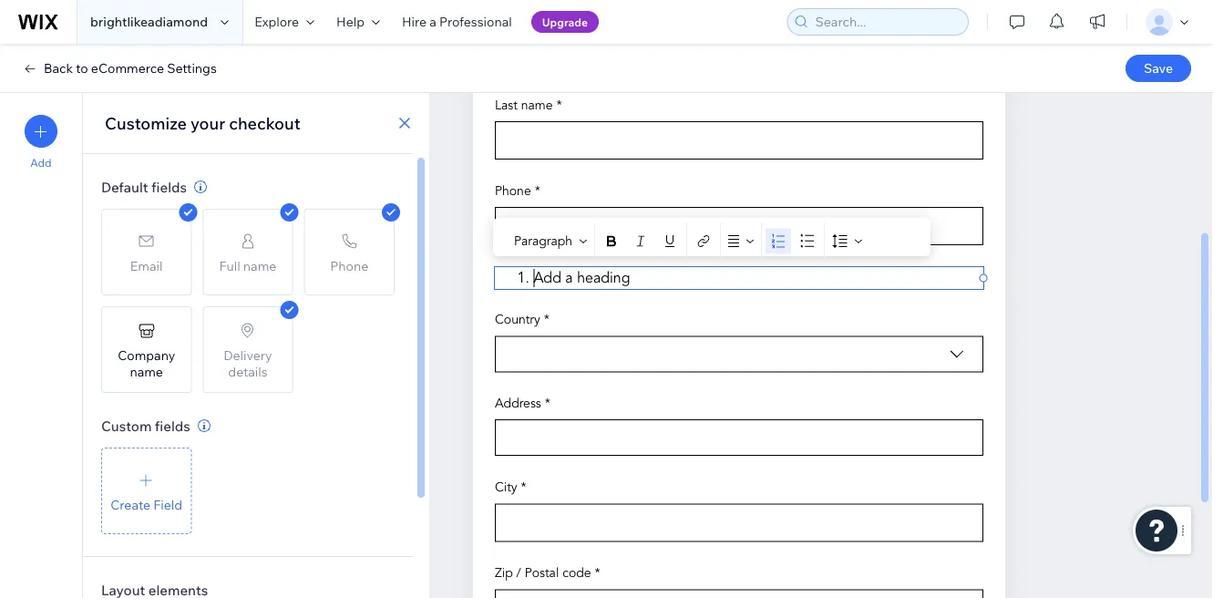 Task type: vqa. For each thing, say whether or not it's contained in the screenshot.
apps to the top
no



Task type: describe. For each thing, give the bounding box(es) containing it.
add button
[[25, 115, 57, 170]]

settings
[[167, 60, 217, 76]]

field
[[153, 496, 182, 512]]

hire a professional
[[402, 14, 512, 30]]

help button
[[326, 0, 391, 44]]

paragraph
[[514, 233, 573, 249]]

hire
[[402, 14, 427, 30]]

back
[[44, 60, 73, 76]]

heading
[[577, 269, 630, 287]]

save
[[1144, 60, 1173, 76]]

explore
[[254, 14, 299, 30]]

ecommerce
[[91, 60, 164, 76]]

back to ecommerce settings
[[44, 60, 217, 76]]

upgrade
[[542, 15, 588, 29]]

a for hire
[[430, 14, 436, 30]]

default
[[101, 178, 148, 196]]

upgrade button
[[531, 11, 599, 33]]

fields for default fields
[[151, 178, 187, 196]]

your
[[191, 113, 225, 133]]



Task type: locate. For each thing, give the bounding box(es) containing it.
add for add a heading
[[534, 269, 562, 287]]

professional
[[439, 14, 512, 30]]

checkout
[[229, 113, 301, 133]]

customize your checkout
[[105, 113, 301, 133]]

0 vertical spatial fields
[[151, 178, 187, 196]]

save button
[[1126, 55, 1192, 82]]

hire a professional link
[[391, 0, 523, 44]]

add inside button
[[30, 156, 52, 170]]

fields for custom fields
[[155, 417, 190, 434]]

1 vertical spatial a
[[566, 269, 573, 287]]

fields right the custom
[[155, 417, 190, 434]]

0 vertical spatial a
[[430, 14, 436, 30]]

custom fields
[[101, 417, 190, 434]]

back to ecommerce settings button
[[22, 60, 217, 77]]

create
[[111, 496, 151, 512]]

to
[[76, 60, 88, 76]]

create field
[[111, 496, 182, 512]]

1 horizontal spatial a
[[566, 269, 573, 287]]

1 horizontal spatial add
[[534, 269, 562, 287]]

0 horizontal spatial a
[[430, 14, 436, 30]]

company name
[[118, 347, 175, 379]]

fields right default
[[151, 178, 187, 196]]

company
[[118, 347, 175, 363]]

default fields
[[101, 178, 187, 196]]

a right hire
[[430, 14, 436, 30]]

1 vertical spatial fields
[[155, 417, 190, 434]]

0 vertical spatial add
[[30, 156, 52, 170]]

customize
[[105, 113, 187, 133]]

name
[[130, 363, 163, 379]]

help
[[336, 14, 365, 30]]

create field button
[[101, 448, 192, 534]]

a for add
[[566, 269, 573, 287]]

add
[[30, 156, 52, 170], [534, 269, 562, 287]]

paragraph button
[[511, 228, 591, 254]]

0 horizontal spatial add
[[30, 156, 52, 170]]

fields
[[151, 178, 187, 196], [155, 417, 190, 434]]

1 vertical spatial add
[[534, 269, 562, 287]]

add for add
[[30, 156, 52, 170]]

a left the 'heading'
[[566, 269, 573, 287]]

a
[[430, 14, 436, 30], [566, 269, 573, 287]]

custom
[[101, 417, 152, 434]]

brightlikeadiamond
[[90, 14, 208, 30]]

Search... field
[[810, 9, 963, 35]]

add a heading
[[534, 269, 630, 287]]



